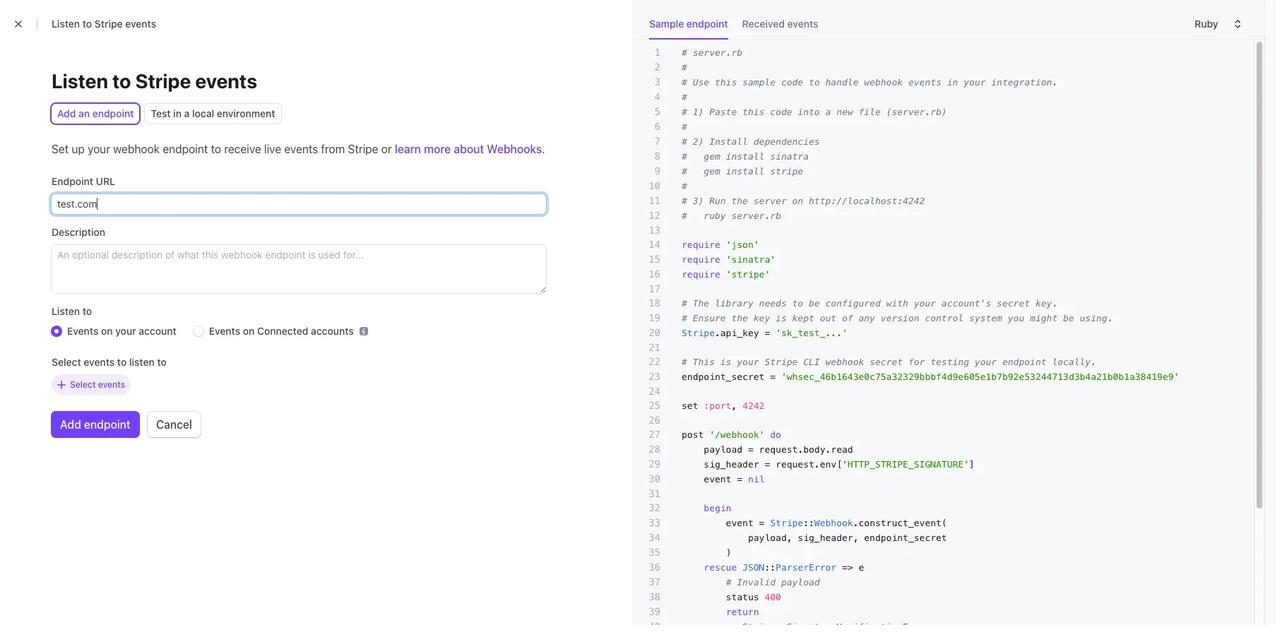 Task type: describe. For each thing, give the bounding box(es) containing it.
2 listen to stripe events from the top
[[52, 69, 257, 93]]

set
[[52, 143, 69, 156]]

. inside begin event = stripe : : webhook . construct_event ( payload , sig_header , endpoint_secret ) rescue json : : parsererror = > e # invalid payload status 400 return
[[853, 518, 859, 529]]

: right json
[[770, 562, 776, 573]]

environment
[[217, 107, 275, 120]]

receive
[[224, 143, 261, 156]]

'sinatra'
[[726, 254, 776, 265]]

2 install from the top
[[726, 166, 765, 177]]

kept
[[792, 313, 815, 324]]

400
[[765, 592, 781, 603]]

2 gem from the top
[[704, 166, 721, 177]]

sample endpoint button
[[649, 14, 737, 40]]

events for events on your account
[[67, 325, 99, 337]]

configured
[[826, 298, 881, 309]]

endpoint right sample
[[687, 18, 728, 30]]

payload inside post '/webhook' do payload = request . body . read sig_header = request . env [ 'http_stripe_signature' ] event = nil
[[704, 444, 743, 455]]

0 vertical spatial be
[[809, 298, 820, 309]]

. inside # the library needs to be configured with your account's secret key. # ensure the key is kept out of any version control system you might be using. stripe . api_key = 'sk_test_...'
[[715, 328, 721, 338]]

= down nil
[[759, 518, 765, 529]]

'http_stripe_signature'
[[842, 459, 969, 470]]

e
[[859, 562, 864, 573]]

post
[[682, 430, 704, 440]]

0 horizontal spatial ,
[[732, 401, 737, 411]]

on inside # server.rb # # use this sample code to handle webhook events in your integration. # # 1) paste this code into a new file (server.rb) # # 2) install dependencies #   gem install sinatra #   gem install stripe # # 3) run the server on http://localhost:4242 #   ruby server.rb
[[792, 196, 804, 206]]

# inside begin event = stripe : : webhook . construct_event ( payload , sig_header , endpoint_secret ) rescue json : : parsererror = > e # invalid payload status 400 return
[[726, 577, 732, 588]]

the
[[693, 298, 710, 309]]

endpoint_secret inside "# this is your stripe cli webhook secret for testing your endpoint locally. endpoint_secret = 'whsec_46b1643e0c75a32329bbbf4d9e605e1b7b92e53244713d3b4a21b0b1a38419e9'"
[[682, 372, 765, 382]]

# the library needs to be configured with your account's secret key. # ensure the key is kept out of any version control system you might be using. stripe . api_key = 'sk_test_...'
[[682, 298, 1113, 338]]

received events
[[742, 18, 819, 30]]

do
[[770, 430, 781, 440]]

system
[[969, 313, 1003, 324]]

your down api_key
[[737, 357, 759, 367]]

secret inside "# this is your stripe cli webhook secret for testing your endpoint locally. endpoint_secret = 'whsec_46b1643e0c75a32329bbbf4d9e605e1b7b92e53244713d3b4a21b0b1a38419e9'"
[[870, 357, 903, 367]]

key.
[[1036, 298, 1058, 309]]

require 'json' require 'sinatra' require 'stripe'
[[682, 240, 776, 280]]

sinatra
[[770, 151, 809, 162]]

in inside # server.rb # # use this sample code to handle webhook events in your integration. # # 1) paste this code into a new file (server.rb) # # 2) install dependencies #   gem install sinatra #   gem install stripe # # 3) run the server on http://localhost:4242 #   ruby server.rb
[[947, 77, 958, 88]]

1 horizontal spatial be
[[1063, 313, 1075, 324]]

server
[[754, 196, 787, 206]]

1 install from the top
[[726, 151, 765, 162]]

any
[[859, 313, 875, 324]]

for
[[909, 357, 925, 367]]

new
[[837, 107, 853, 117]]

more
[[424, 143, 451, 156]]

2 require from the top
[[682, 254, 721, 265]]

set
[[682, 401, 698, 411]]

ensure
[[693, 313, 726, 324]]

control
[[925, 313, 964, 324]]

with
[[886, 298, 909, 309]]

# inside "# this is your stripe cli webhook secret for testing your endpoint locally. endpoint_secret = 'whsec_46b1643e0c75a32329bbbf4d9e605e1b7b92e53244713d3b4a21b0b1a38419e9'"
[[682, 357, 687, 367]]

ruby
[[704, 211, 726, 221]]

(server.rb)
[[886, 107, 947, 117]]

events inside 'button'
[[98, 380, 125, 390]]

endpoint url
[[52, 175, 115, 187]]

an
[[79, 107, 90, 120]]

construct_event
[[859, 518, 942, 529]]

tab list containing sample endpoint
[[649, 14, 833, 40]]

: up parsererror
[[809, 518, 815, 529]]

1)
[[693, 107, 704, 117]]

the inside # the library needs to be configured with your account's secret key. # ensure the key is kept out of any version control system you might be using. stripe . api_key = 'sk_test_...'
[[732, 313, 748, 324]]

account
[[139, 325, 176, 337]]

file
[[859, 107, 881, 117]]

= down '/webhook'
[[748, 444, 754, 455]]

stripe inside # the library needs to be configured with your account's secret key. # ensure the key is kept out of any version control system you might be using. stripe . api_key = 'sk_test_...'
[[682, 328, 715, 338]]

= inside "# this is your stripe cli webhook secret for testing your endpoint locally. endpoint_secret = 'whsec_46b1643e0c75a32329bbbf4d9e605e1b7b92e53244713d3b4a21b0b1a38419e9'"
[[770, 372, 776, 382]]

1 vertical spatial server.rb
[[732, 211, 781, 221]]

0 vertical spatial code
[[781, 77, 804, 88]]

http://localhost:4242
[[809, 196, 925, 206]]

secret inside # the library needs to be configured with your account's secret key. # ensure the key is kept out of any version control system you might be using. stripe . api_key = 'sk_test_...'
[[997, 298, 1030, 309]]

webhook inside # server.rb # # use this sample code to handle webhook events in your integration. # # 1) paste this code into a new file (server.rb) # # 2) install dependencies #   gem install sinatra #   gem install stripe # # 3) run the server on http://localhost:4242 #   ruby server.rb
[[864, 77, 903, 88]]

add endpoint button
[[52, 412, 139, 437]]

0 horizontal spatial a
[[184, 107, 190, 120]]

= up nil
[[765, 459, 770, 470]]

listen for events on your account
[[52, 305, 80, 317]]

learn more about webhooks link
[[395, 143, 542, 156]]

invalid
[[737, 577, 776, 588]]

:port
[[704, 401, 732, 411]]

select events button
[[52, 375, 131, 395]]

api_key
[[721, 328, 759, 338]]

to inside # the library needs to be configured with your account's secret key. # ensure the key is kept out of any version control system you might be using. stripe . api_key = 'sk_test_...'
[[792, 298, 804, 309]]

your inside # server.rb # # use this sample code to handle webhook events in your integration. # # 1) paste this code into a new file (server.rb) # # 2) install dependencies #   gem install sinatra #   gem install stripe # # 3) run the server on http://localhost:4242 #   ruby server.rb
[[964, 77, 986, 88]]

of
[[842, 313, 853, 324]]

select for select events
[[70, 380, 96, 390]]

handle
[[826, 77, 859, 88]]

is inside # the library needs to be configured with your account's secret key. # ensure the key is kept out of any version control system you might be using. stripe . api_key = 'sk_test_...'
[[776, 313, 787, 324]]

events inside # server.rb # # use this sample code to handle webhook events in your integration. # # 1) paste this code into a new file (server.rb) # # 2) install dependencies #   gem install sinatra #   gem install stripe # # 3) run the server on http://localhost:4242 #   ruby server.rb
[[909, 77, 942, 88]]

paste
[[710, 107, 737, 117]]

]
[[969, 459, 975, 470]]

json
[[743, 562, 765, 573]]

on for events on connected accounts
[[243, 325, 255, 337]]

integration.
[[992, 77, 1058, 88]]

sig_header inside post '/webhook' do payload = request . body . read sig_header = request . env [ 'http_stripe_signature' ] event = nil
[[704, 459, 759, 470]]

version
[[881, 313, 920, 324]]

select events
[[70, 380, 125, 390]]

out
[[820, 313, 837, 324]]

received events button
[[742, 14, 827, 40]]

status
[[726, 592, 759, 603]]

account's
[[942, 298, 992, 309]]

your right up
[[88, 143, 110, 156]]

post '/webhook' do payload = request . body . read sig_header = request . env [ 'http_stripe_signature' ] event = nil
[[682, 430, 975, 485]]

1 vertical spatial webhook
[[113, 143, 160, 156]]

webhook
[[815, 518, 853, 529]]

1 listen from the top
[[52, 18, 80, 30]]

learn
[[395, 143, 421, 156]]

from
[[321, 143, 345, 156]]

begin event = stripe : : webhook . construct_event ( payload , sig_header , endpoint_secret ) rescue json : : parsererror = > e # invalid payload status 400 return
[[682, 503, 947, 618]]

add for add an endpoint
[[57, 107, 76, 120]]

nil
[[748, 474, 765, 485]]

add an endpoint
[[57, 107, 134, 120]]

select events to listen to
[[52, 356, 167, 368]]

listen to
[[52, 305, 92, 317]]

parsererror
[[776, 562, 837, 573]]

'sk_test_...'
[[776, 328, 848, 338]]

https:// text field
[[52, 194, 546, 214]]

endpoint right an
[[92, 107, 134, 120]]

1 horizontal spatial ,
[[787, 533, 792, 543]]

listen
[[129, 356, 155, 368]]

into
[[798, 107, 820, 117]]

the inside # server.rb # # use this sample code to handle webhook events in your integration. # # 1) paste this code into a new file (server.rb) # # 2) install dependencies #   gem install sinatra #   gem install stripe # # 3) run the server on http://localhost:4242 #   ruby server.rb
[[732, 196, 748, 206]]

return
[[726, 607, 759, 618]]

2 vertical spatial payload
[[781, 577, 820, 588]]

use
[[693, 77, 710, 88]]

your up 'whsec_46b1643e0c75a32329bbbf4d9e605e1b7b92e53244713d3b4a21b0b1a38419e9'
[[975, 357, 997, 367]]

to inside # server.rb # # use this sample code to handle webhook events in your integration. # # 1) paste this code into a new file (server.rb) # # 2) install dependencies #   gem install sinatra #   gem install stripe # # 3) run the server on http://localhost:4242 #   ruby server.rb
[[809, 77, 820, 88]]

0 vertical spatial this
[[715, 77, 737, 88]]

local
[[192, 107, 214, 120]]



Task type: vqa. For each thing, say whether or not it's contained in the screenshot.
FUNDS on the top
no



Task type: locate. For each thing, give the bounding box(es) containing it.
1 horizontal spatial this
[[743, 107, 765, 117]]

about
[[454, 143, 484, 156]]

cli
[[804, 357, 820, 367]]

this right use
[[715, 77, 737, 88]]

payload up json
[[748, 533, 787, 543]]

webhook
[[864, 77, 903, 88], [113, 143, 160, 156], [826, 357, 864, 367]]

'json'
[[726, 240, 759, 250]]

sample
[[649, 18, 684, 30]]

2 horizontal spatial ,
[[853, 533, 859, 543]]

up
[[72, 143, 85, 156]]

1 vertical spatial install
[[726, 166, 765, 177]]

0 vertical spatial the
[[732, 196, 748, 206]]

gem down the '2)'
[[704, 151, 721, 162]]

0 vertical spatial install
[[726, 151, 765, 162]]

add endpoint
[[60, 418, 131, 431]]

description
[[52, 226, 105, 238]]

[
[[837, 459, 842, 470]]

on up 'select events to listen to'
[[101, 325, 113, 337]]

endpoint_secret down the construct_event on the bottom right
[[864, 533, 947, 543]]

0 vertical spatial gem
[[704, 151, 721, 162]]

stripe inside begin event = stripe : : webhook . construct_event ( payload , sig_header , endpoint_secret ) rescue json : : parsererror = > e # invalid payload status 400 return
[[770, 518, 804, 529]]

1 gem from the top
[[704, 151, 721, 162]]

accounts
[[311, 325, 354, 337]]

0 vertical spatial payload
[[704, 444, 743, 455]]

0 horizontal spatial events
[[67, 325, 99, 337]]

using.
[[1080, 313, 1113, 324]]

select for select events to listen to
[[52, 356, 81, 368]]

stripe
[[770, 166, 804, 177]]

add left an
[[57, 107, 76, 120]]

, down webhook
[[853, 533, 859, 543]]

, left 4242
[[732, 401, 737, 411]]

events inside button
[[788, 18, 819, 30]]

request
[[759, 444, 798, 455], [776, 459, 815, 470]]

stripe
[[95, 18, 123, 30], [135, 69, 191, 93], [348, 143, 378, 156], [682, 328, 715, 338], [765, 357, 798, 367], [770, 518, 804, 529]]

0 vertical spatial event
[[704, 474, 732, 485]]

0 vertical spatial webhook
[[864, 77, 903, 88]]

test in a local environment
[[151, 107, 275, 120]]

0 horizontal spatial be
[[809, 298, 820, 309]]

sample endpoint
[[649, 18, 728, 30]]

endpoint down you
[[1003, 357, 1047, 367]]

this
[[693, 357, 715, 367]]

select down 'select events to listen to'
[[70, 380, 96, 390]]

2 listen from the top
[[52, 69, 108, 93]]

1 horizontal spatial in
[[947, 77, 958, 88]]

1 horizontal spatial events
[[209, 325, 240, 337]]

= inside # the library needs to be configured with your account's secret key. # ensure the key is kept out of any version control system you might be using. stripe . api_key = 'sk_test_...'
[[765, 328, 770, 338]]

sig_header down webhook
[[798, 533, 853, 543]]

events down 'listen to'
[[67, 325, 99, 337]]

1 vertical spatial select
[[70, 380, 96, 390]]

cancel
[[156, 418, 192, 431]]

event inside begin event = stripe : : webhook . construct_event ( payload , sig_header , endpoint_secret ) rescue json : : parsererror = > e # invalid payload status 400 return
[[726, 518, 754, 529]]

1 vertical spatial listen to stripe events
[[52, 69, 257, 93]]

= left 'e'
[[842, 562, 848, 573]]

1 horizontal spatial is
[[776, 313, 787, 324]]

endpoint down "local"
[[163, 143, 208, 156]]

0 horizontal spatial this
[[715, 77, 737, 88]]

stripe inside "# this is your stripe cli webhook secret for testing your endpoint locally. endpoint_secret = 'whsec_46b1643e0c75a32329bbbf4d9e605e1b7b92e53244713d3b4a21b0b1a38419e9'"
[[765, 357, 798, 367]]

'whsec_46b1643e0c75a32329bbbf4d9e605e1b7b92e53244713d3b4a21b0b1a38419e9'
[[781, 372, 1180, 382]]

is inside "# this is your stripe cli webhook secret for testing your endpoint locally. endpoint_secret = 'whsec_46b1643e0c75a32329bbbf4d9e605e1b7b92e53244713d3b4a21b0b1a38419e9'"
[[721, 357, 732, 367]]

set up your webhook endpoint to receive live events from stripe or learn more about webhooks .
[[52, 143, 545, 156]]

1 vertical spatial be
[[1063, 313, 1075, 324]]

1 horizontal spatial on
[[243, 325, 255, 337]]

install
[[710, 136, 748, 147]]

connected
[[257, 325, 308, 337]]

# server.rb # # use this sample code to handle webhook events in your integration. # # 1) paste this code into a new file (server.rb) # # 2) install dependencies #   gem install sinatra #   gem install stripe # # 3) run the server on http://localhost:4242 #   ruby server.rb
[[682, 47, 1058, 221]]

0 horizontal spatial is
[[721, 357, 732, 367]]

locally.
[[1052, 357, 1097, 367]]

,
[[732, 401, 737, 411], [787, 533, 792, 543], [853, 533, 859, 543]]

0 vertical spatial add
[[57, 107, 76, 120]]

dependencies
[[754, 136, 820, 147]]

env
[[820, 459, 837, 470]]

payload down parsererror
[[781, 577, 820, 588]]

=
[[765, 328, 770, 338], [770, 372, 776, 382], [748, 444, 754, 455], [765, 459, 770, 470], [737, 474, 743, 485], [759, 518, 765, 529], [842, 562, 848, 573]]

request down body
[[776, 459, 815, 470]]

your inside # the library needs to be configured with your account's secret key. # ensure the key is kept out of any version control system you might be using. stripe . api_key = 'sk_test_...'
[[914, 298, 936, 309]]

2 events from the left
[[209, 325, 240, 337]]

server.rb
[[693, 47, 743, 58], [732, 211, 781, 221]]

server.rb up use
[[693, 47, 743, 58]]

0 vertical spatial secret
[[997, 298, 1030, 309]]

key
[[754, 313, 770, 324]]

your left account
[[115, 325, 136, 337]]

on left connected
[[243, 325, 255, 337]]

received
[[742, 18, 785, 30]]

1 horizontal spatial a
[[826, 107, 831, 117]]

0 vertical spatial listen to stripe events
[[52, 18, 156, 30]]

webhook up file in the top of the page
[[864, 77, 903, 88]]

library
[[715, 298, 754, 309]]

1 vertical spatial endpoint_secret
[[864, 533, 947, 543]]

0 vertical spatial in
[[947, 77, 958, 88]]

2 vertical spatial listen
[[52, 305, 80, 317]]

3 listen from the top
[[52, 305, 80, 317]]

: left webhook
[[804, 518, 809, 529]]

the right run
[[732, 196, 748, 206]]

0 horizontal spatial secret
[[870, 357, 903, 367]]

code left into
[[770, 107, 792, 117]]

events on connected accounts
[[209, 325, 354, 337]]

2 the from the top
[[732, 313, 748, 324]]

, up parsererror
[[787, 533, 792, 543]]

rescue
[[704, 562, 737, 573]]

events for events on connected accounts
[[209, 325, 240, 337]]

1 vertical spatial code
[[770, 107, 792, 117]]

1 vertical spatial event
[[726, 518, 754, 529]]

1 the from the top
[[732, 196, 748, 206]]

0 vertical spatial request
[[759, 444, 798, 455]]

3 require from the top
[[682, 269, 721, 280]]

1 vertical spatial add
[[60, 418, 81, 431]]

is down needs
[[776, 313, 787, 324]]

be
[[809, 298, 820, 309], [1063, 313, 1075, 324]]

read
[[831, 444, 853, 455]]

: up invalid
[[765, 562, 770, 573]]

1 horizontal spatial secret
[[997, 298, 1030, 309]]

listen
[[52, 18, 80, 30], [52, 69, 108, 93], [52, 305, 80, 317]]

0 vertical spatial listen
[[52, 18, 80, 30]]

endpoint
[[52, 175, 93, 187]]

secret up you
[[997, 298, 1030, 309]]

event inside post '/webhook' do payload = request . body . read sig_header = request . env [ 'http_stripe_signature' ] event = nil
[[704, 474, 732, 485]]

might
[[1030, 313, 1058, 324]]

tab list
[[649, 14, 833, 40]]

gem
[[704, 151, 721, 162], [704, 166, 721, 177]]

1 vertical spatial payload
[[748, 533, 787, 543]]

)
[[726, 548, 732, 558]]

test
[[151, 107, 171, 120]]

begin
[[704, 503, 732, 514]]

a left the new
[[826, 107, 831, 117]]

1 vertical spatial in
[[173, 107, 182, 120]]

1 listen to stripe events from the top
[[52, 18, 156, 30]]

(
[[942, 518, 947, 529]]

webhook down 'test'
[[113, 143, 160, 156]]

events left connected
[[209, 325, 240, 337]]

2 horizontal spatial on
[[792, 196, 804, 206]]

0 vertical spatial server.rb
[[693, 47, 743, 58]]

gem up run
[[704, 166, 721, 177]]

a inside # server.rb # # use this sample code to handle webhook events in your integration. # # 1) paste this code into a new file (server.rb) # # 2) install dependencies #   gem install sinatra #   gem install stripe # # 3) run the server on http://localhost:4242 #   ruby server.rb
[[826, 107, 831, 117]]

select up select events 'button'
[[52, 356, 81, 368]]

live
[[264, 143, 281, 156]]

body
[[804, 444, 826, 455]]

0 vertical spatial select
[[52, 356, 81, 368]]

endpoint down select events
[[84, 418, 131, 431]]

'/webhook'
[[710, 430, 765, 440]]

1 vertical spatial this
[[743, 107, 765, 117]]

webhook inside "# this is your stripe cli webhook secret for testing your endpoint locally. endpoint_secret = 'whsec_46b1643e0c75a32329bbbf4d9e605e1b7b92e53244713d3b4a21b0b1a38419e9'"
[[826, 357, 864, 367]]

event up the begin in the right of the page
[[704, 474, 732, 485]]

endpoint_secret down this
[[682, 372, 765, 382]]

endpoint_secret inside begin event = stripe : : webhook . construct_event ( payload , sig_header , endpoint_secret ) rescue json : : parsererror = > e # invalid payload status 400 return
[[864, 533, 947, 543]]

endpoint inside "# this is your stripe cli webhook secret for testing your endpoint locally. endpoint_secret = 'whsec_46b1643e0c75a32329bbbf4d9e605e1b7b92e53244713d3b4a21b0b1a38419e9'"
[[1003, 357, 1047, 367]]

webhook right cli
[[826, 357, 864, 367]]

run
[[710, 196, 726, 206]]

request down do
[[759, 444, 798, 455]]

0 vertical spatial sig_header
[[704, 459, 759, 470]]

events on your account
[[67, 325, 176, 337]]

0 vertical spatial is
[[776, 313, 787, 324]]

require
[[682, 240, 721, 250], [682, 254, 721, 265], [682, 269, 721, 280]]

the up api_key
[[732, 313, 748, 324]]

a left "local"
[[184, 107, 190, 120]]

events
[[125, 18, 156, 30], [788, 18, 819, 30], [195, 69, 257, 93], [909, 77, 942, 88], [284, 143, 318, 156], [84, 356, 115, 368], [98, 380, 125, 390]]

0 horizontal spatial endpoint_secret
[[682, 372, 765, 382]]

.
[[542, 143, 545, 156], [715, 328, 721, 338], [798, 444, 804, 455], [826, 444, 831, 455], [815, 459, 820, 470], [853, 518, 859, 529]]

1 horizontal spatial sig_header
[[798, 533, 853, 543]]

sig_header
[[704, 459, 759, 470], [798, 533, 853, 543]]

webhooks
[[487, 143, 542, 156]]

An optional description of what this webhook endpoint is used for... text field
[[52, 245, 546, 293]]

1 horizontal spatial endpoint_secret
[[864, 533, 947, 543]]

1 vertical spatial is
[[721, 357, 732, 367]]

your left integration.
[[964, 77, 986, 88]]

listen for add an endpoint
[[52, 69, 108, 93]]

url
[[96, 175, 115, 187]]

2 vertical spatial require
[[682, 269, 721, 280]]

code right sample
[[781, 77, 804, 88]]

1 vertical spatial sig_header
[[798, 533, 853, 543]]

server.rb down server at the right of the page
[[732, 211, 781, 221]]

this down sample
[[743, 107, 765, 117]]

your up control
[[914, 298, 936, 309]]

in
[[947, 77, 958, 88], [173, 107, 182, 120]]

= down key
[[765, 328, 770, 338]]

add inside button
[[60, 418, 81, 431]]

add down select events 'button'
[[60, 418, 81, 431]]

0 vertical spatial require
[[682, 240, 721, 250]]

1 vertical spatial listen
[[52, 69, 108, 93]]

payload down '/webhook'
[[704, 444, 743, 455]]

sig_header inside begin event = stripe : : webhook . construct_event ( payload , sig_header , endpoint_secret ) rescue json : : parsererror = > e # invalid payload status 400 return
[[798, 533, 853, 543]]

is
[[776, 313, 787, 324], [721, 357, 732, 367]]

select inside 'button'
[[70, 380, 96, 390]]

in right 'test'
[[173, 107, 182, 120]]

1 vertical spatial the
[[732, 313, 748, 324]]

0 horizontal spatial in
[[173, 107, 182, 120]]

2)
[[693, 136, 704, 147]]

endpoint
[[687, 18, 728, 30], [92, 107, 134, 120], [163, 143, 208, 156], [1003, 357, 1047, 367], [84, 418, 131, 431]]

secret left for
[[870, 357, 903, 367]]

on for events on your account
[[101, 325, 113, 337]]

0 vertical spatial endpoint_secret
[[682, 372, 765, 382]]

be right might
[[1063, 313, 1075, 324]]

1 vertical spatial gem
[[704, 166, 721, 177]]

you
[[1008, 313, 1025, 324]]

a
[[826, 107, 831, 117], [184, 107, 190, 120]]

1 events from the left
[[67, 325, 99, 337]]

sig_header up nil
[[704, 459, 759, 470]]

or
[[381, 143, 392, 156]]

cancel link
[[148, 412, 201, 437]]

0 horizontal spatial sig_header
[[704, 459, 759, 470]]

0 horizontal spatial on
[[101, 325, 113, 337]]

2 vertical spatial webhook
[[826, 357, 864, 367]]

set :port , 4242
[[682, 401, 765, 411]]

= left nil
[[737, 474, 743, 485]]

in up (server.rb)
[[947, 77, 958, 88]]

be up kept
[[809, 298, 820, 309]]

= up do
[[770, 372, 776, 382]]

1 vertical spatial secret
[[870, 357, 903, 367]]

event down the begin in the right of the page
[[726, 518, 754, 529]]

add for add endpoint
[[60, 418, 81, 431]]

needs
[[759, 298, 787, 309]]

1 vertical spatial request
[[776, 459, 815, 470]]

1 vertical spatial require
[[682, 254, 721, 265]]

1 require from the top
[[682, 240, 721, 250]]

on right server at the right of the page
[[792, 196, 804, 206]]

is right this
[[721, 357, 732, 367]]



